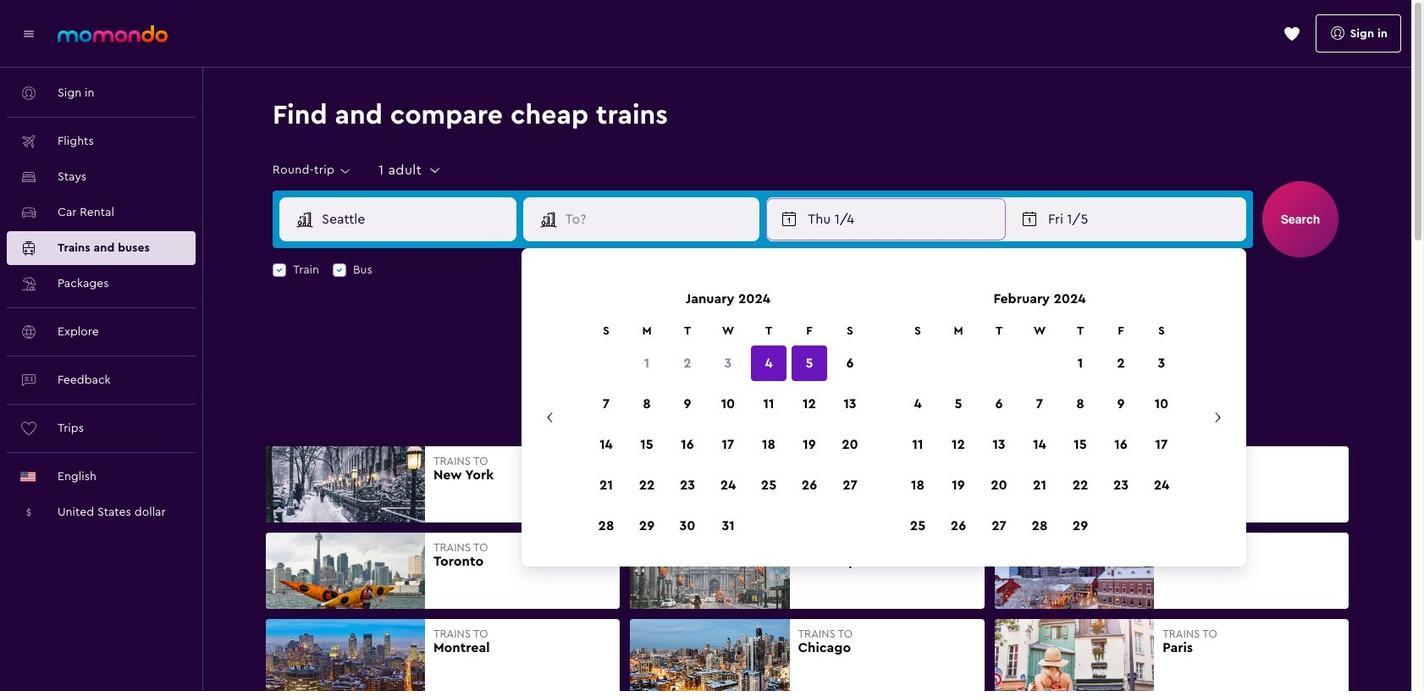 Task type: describe. For each thing, give the bounding box(es) containing it.
2 friday january 5th element from the left
[[1048, 209, 1236, 229]]

From? text field
[[315, 198, 515, 241]]

To? text field
[[558, 198, 759, 241]]

open trips drawer image
[[1283, 25, 1300, 42]]

1 friday january 5th element from the left
[[808, 209, 995, 229]]

navigation menu image
[[20, 25, 37, 42]]



Task type: locate. For each thing, give the bounding box(es) containing it.
0 horizontal spatial friday january 5th element
[[808, 209, 995, 229]]

friday january 5th element
[[808, 209, 995, 229], [1048, 209, 1236, 229]]

Trip type Round-trip field
[[273, 163, 353, 178]]

united states (english) image
[[20, 472, 36, 482]]

start date calendar input use left and right arrow keys to change day. use up and down arrow keys to change week. tab
[[528, 289, 1240, 546]]

1 horizontal spatial friday january 5th element
[[1048, 209, 1236, 229]]



Task type: vqa. For each thing, say whether or not it's contained in the screenshot.
Search For Hotels Icon
no



